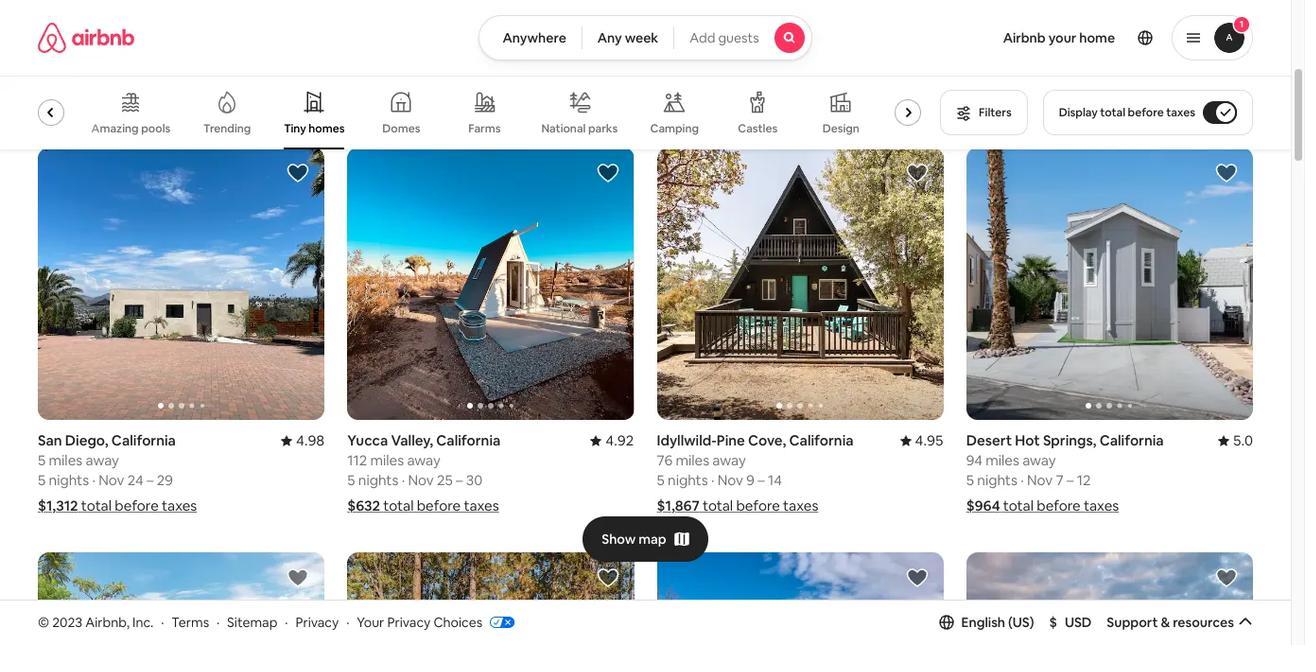 Task type: describe. For each thing, give the bounding box(es) containing it.
away inside yucca valley, california 112 miles away 5 nights · nov 25 – 30 $632 total before taxes
[[407, 452, 441, 470]]

filters button
[[941, 90, 1028, 135]]

terms
[[172, 614, 209, 631]]

choices
[[434, 614, 483, 631]]

– inside san diego, california 5 miles away 5 nights · nov 24 – 29 $1,312 total before taxes
[[147, 471, 154, 489]]

airbnb
[[1004, 29, 1046, 46]]

show
[[602, 531, 636, 548]]

nov inside idyllwild-pine cove, california 76 miles away 5 nights · nov 9 – 14 $1,867 total before taxes
[[718, 471, 744, 489]]

anywhere
[[503, 29, 567, 46]]

filters
[[980, 105, 1012, 120]]

miles inside rainbow, california 47 miles away 5 nights · nov 19 – 24 $1,117 total before taxes
[[676, 46, 710, 64]]

· inside 5 nights · nov 19 – 24 $1,259 total before taxes
[[402, 66, 405, 84]]

national
[[542, 121, 586, 136]]

$
[[1050, 614, 1058, 631]]

your privacy choices
[[357, 614, 483, 631]]

total inside san diego, california 5 miles away 5 nights · nov 24 – 29 $1,312 total before taxes
[[81, 497, 112, 515]]

4.96 out of 5 average rating image
[[1210, 27, 1254, 45]]

amazing pools
[[91, 121, 171, 136]]

miles inside san diego, california 5 miles away 5 nights · nov 24 – 29 $1,312 total before taxes
[[49, 452, 83, 470]]

taxes inside yucca valley, california 109 miles away 5 nights · nov 14 – 19 $1,290 total before taxes
[[1094, 92, 1129, 110]]

nights inside yucca valley, california 109 miles away 5 nights · nov 14 – 19 $1,290 total before taxes
[[978, 66, 1018, 84]]

taxes inside yucca valley, california 112 miles away 5 nights · nov 25 – 30 $632 total before taxes
[[464, 497, 499, 515]]

anywhere button
[[479, 15, 583, 61]]

support
[[1108, 614, 1159, 631]]

· inside yucca valley, california 112 miles away 5 nights · nov 25 – 30 $632 total before taxes
[[402, 471, 405, 489]]

19 inside rainbow, california 47 miles away 5 nights · nov 19 – 24 $1,117 total before taxes
[[747, 66, 761, 84]]

4.92 out of 5 average rating image
[[591, 432, 635, 450]]

25
[[437, 471, 453, 489]]

5 inside rainbow, california 47 miles away 5 nights · nov 19 – 24 $1,117 total before taxes
[[657, 66, 665, 84]]

5.0 out of 5 average rating image
[[1219, 432, 1254, 450]]

nov inside desert hot springs, california 94 miles away 5 nights · nov 7 – 12 $964 total before taxes
[[1028, 471, 1054, 489]]

before inside 5 nights · nov 19 – 24 $1,259 total before taxes
[[427, 92, 471, 110]]

resources
[[1174, 614, 1235, 631]]

nov inside san diego, california 5 miles away 5 nights · nov 24 – 29 $1,312 total before taxes
[[99, 471, 124, 489]]

$ usd
[[1050, 614, 1092, 631]]

taxes inside 5 nights · nov 19 – 24 $1,259 total before taxes
[[474, 92, 509, 110]]

tiny homes
[[284, 121, 345, 136]]

pools
[[141, 121, 171, 136]]

desert
[[967, 432, 1013, 450]]

14 inside idyllwild-pine cove, california 76 miles away 5 nights · nov 9 – 14 $1,867 total before taxes
[[768, 471, 783, 489]]

taxes inside desert hot springs, california 94 miles away 5 nights · nov 7 – 12 $964 total before taxes
[[1084, 497, 1120, 515]]

2 privacy from the left
[[387, 614, 431, 631]]

taxes inside temecula, california 58 miles away 5 nights · nov 1 – 6 $1,375 total before taxes
[[163, 92, 198, 110]]

any
[[598, 29, 622, 46]]

away inside san diego, california 5 miles away 5 nights · nov 24 – 29 $1,312 total before taxes
[[86, 452, 119, 470]]

24 inside san diego, california 5 miles away 5 nights · nov 24 – 29 $1,312 total before taxes
[[128, 471, 144, 489]]

add to wishlist: idyllwild-pine cove, california image
[[906, 162, 929, 185]]

before inside desert hot springs, california 94 miles away 5 nights · nov 7 – 12 $964 total before taxes
[[1037, 497, 1081, 515]]

farms
[[469, 121, 501, 136]]

112
[[348, 452, 367, 470]]

total inside 5 nights · nov 19 – 24 $1,259 total before taxes
[[393, 92, 424, 110]]

nights inside temecula, california 58 miles away 5 nights · nov 1 – 6 $1,375 total before taxes
[[49, 66, 89, 84]]

nights inside san diego, california 5 miles away 5 nights · nov 24 – 29 $1,312 total before taxes
[[49, 471, 89, 489]]

camping
[[651, 121, 699, 136]]

idyllwild-
[[657, 432, 717, 450]]

nights inside desert hot springs, california 94 miles away 5 nights · nov 7 – 12 $964 total before taxes
[[978, 471, 1018, 489]]

5 inside 5 nights · nov 19 – 24 $1,259 total before taxes
[[348, 66, 355, 84]]

show map
[[602, 531, 667, 548]]

airbnb,
[[85, 614, 130, 631]]

terms · sitemap · privacy ·
[[172, 614, 350, 631]]

4.92
[[606, 432, 635, 450]]

– inside temecula, california 58 miles away 5 nights · nov 1 – 6 $1,375 total before taxes
[[137, 66, 144, 84]]

english (us) button
[[939, 614, 1035, 631]]

san diego, california 5 miles away 5 nights · nov 24 – 29 $1,312 total before taxes
[[38, 432, 197, 515]]

add to wishlist: yucca valley, california image
[[906, 567, 929, 590]]

yucca for yucca valley, california 112 miles away 5 nights · nov 25 – 30 $632 total before taxes
[[348, 432, 388, 450]]

4.98 out of 5 average rating image
[[281, 432, 325, 450]]

· right inc.
[[161, 614, 164, 631]]

amazing
[[91, 121, 139, 136]]

2023
[[52, 614, 83, 631]]

rainbow, california 47 miles away 5 nights · nov 19 – 24 $1,117 total before taxes
[[657, 27, 813, 110]]

your
[[357, 614, 385, 631]]

4.98
[[296, 432, 325, 450]]

support & resources button
[[1108, 614, 1254, 631]]

add to wishlist: desert hot springs, california image
[[1216, 162, 1239, 185]]

nov inside temecula, california 58 miles away 5 nights · nov 1 – 6 $1,375 total before taxes
[[99, 66, 124, 84]]

5 up $1,312
[[38, 471, 46, 489]]

hot
[[1016, 432, 1041, 450]]

castles
[[738, 121, 778, 136]]

· inside desert hot springs, california 94 miles away 5 nights · nov 7 – 12 $964 total before taxes
[[1021, 471, 1025, 489]]

pine
[[717, 432, 746, 450]]

design
[[823, 121, 860, 136]]

total inside rainbow, california 47 miles away 5 nights · nov 19 – 24 $1,117 total before taxes
[[698, 92, 728, 110]]

group containing national parks
[[8, 76, 964, 150]]

san
[[38, 432, 62, 450]]

any week button
[[582, 15, 675, 61]]

show map button
[[583, 516, 709, 562]]

display
[[1060, 105, 1098, 120]]

any week
[[598, 29, 659, 46]]

cove,
[[749, 432, 787, 450]]

4.99
[[606, 27, 635, 45]]

sitemap link
[[227, 614, 278, 631]]

9
[[747, 471, 755, 489]]

$964
[[967, 497, 1001, 515]]

homes
[[309, 121, 345, 136]]

before inside san diego, california 5 miles away 5 nights · nov 24 – 29 $1,312 total before taxes
[[115, 497, 159, 515]]

parks
[[589, 121, 618, 136]]

· inside san diego, california 5 miles away 5 nights · nov 24 – 29 $1,312 total before taxes
[[92, 471, 95, 489]]

add guests
[[690, 29, 760, 46]]

add to wishlist: rainbow, california image
[[287, 567, 310, 590]]

· left your
[[347, 614, 350, 631]]

national parks
[[542, 121, 618, 136]]

5 inside yucca valley, california 109 miles away 5 nights · nov 14 – 19 $1,290 total before taxes
[[967, 66, 975, 84]]

76
[[657, 452, 673, 470]]

– inside yucca valley, california 112 miles away 5 nights · nov 25 – 30 $632 total before taxes
[[456, 471, 463, 489]]

springs,
[[1044, 432, 1097, 450]]

– inside idyllwild-pine cove, california 76 miles away 5 nights · nov 9 – 14 $1,867 total before taxes
[[758, 471, 765, 489]]

add to wishlist: san diego, california image
[[287, 162, 310, 185]]

away inside desert hot springs, california 94 miles away 5 nights · nov 7 – 12 $964 total before taxes
[[1023, 452, 1057, 470]]

guests
[[719, 29, 760, 46]]

$1,312
[[38, 497, 78, 515]]

home
[[1080, 29, 1116, 46]]

nov inside rainbow, california 47 miles away 5 nights · nov 19 – 24 $1,117 total before taxes
[[718, 66, 744, 84]]

– inside yucca valley, california 109 miles away 5 nights · nov 14 – 19 $1,290 total before taxes
[[1074, 66, 1081, 84]]

airbnb your home
[[1004, 29, 1116, 46]]

1 button
[[1173, 15, 1254, 61]]

1 inside dropdown button
[[1240, 18, 1245, 30]]

map
[[639, 531, 667, 548]]

1 privacy from the left
[[296, 614, 339, 631]]

· inside yucca valley, california 109 miles away 5 nights · nov 14 – 19 $1,290 total before taxes
[[1021, 66, 1025, 84]]

nights inside rainbow, california 47 miles away 5 nights · nov 19 – 24 $1,117 total before taxes
[[668, 66, 708, 84]]

· inside idyllwild-pine cove, california 76 miles away 5 nights · nov 9 – 14 $1,867 total before taxes
[[712, 471, 715, 489]]

29
[[157, 471, 173, 489]]



Task type: vqa. For each thing, say whether or not it's contained in the screenshot.
the rightmost a
no



Task type: locate. For each thing, give the bounding box(es) containing it.
trending
[[204, 121, 251, 136]]

5 inside idyllwild-pine cove, california 76 miles away 5 nights · nov 9 – 14 $1,867 total before taxes
[[657, 471, 665, 489]]

19 down 'add guests' button
[[747, 66, 761, 84]]

inc.
[[133, 614, 154, 631]]

nov left 9 at the right of page
[[718, 471, 744, 489]]

nights up $1,312
[[49, 471, 89, 489]]

total up the domes
[[393, 92, 424, 110]]

2 19 from the left
[[747, 66, 761, 84]]

– right 9 at the right of page
[[758, 471, 765, 489]]

1 19 from the left
[[437, 66, 451, 84]]

valley, inside yucca valley, california 109 miles away 5 nights · nov 14 – 19 $1,290 total before taxes
[[1011, 27, 1053, 45]]

taxes inside idyllwild-pine cove, california 76 miles away 5 nights · nov 9 – 14 $1,867 total before taxes
[[784, 497, 819, 515]]

miles down idyllwild-
[[676, 452, 710, 470]]

· left '7'
[[1021, 471, 1025, 489]]

total right $964
[[1004, 497, 1034, 515]]

&
[[1162, 614, 1171, 631]]

5 down 76
[[657, 471, 665, 489]]

5 down 109
[[967, 66, 975, 84]]

nights inside yucca valley, california 112 miles away 5 nights · nov 25 – 30 $632 total before taxes
[[358, 471, 399, 489]]

away
[[94, 46, 128, 64], [713, 46, 746, 64], [1030, 46, 1063, 64], [86, 452, 119, 470], [407, 452, 441, 470], [713, 452, 746, 470], [1023, 452, 1057, 470]]

miles right '112'
[[370, 452, 404, 470]]

domes
[[383, 121, 421, 136]]

before down '7'
[[1037, 497, 1081, 515]]

valley, for yucca valley, california 112 miles away 5 nights · nov 25 – 30 $632 total before taxes
[[391, 432, 434, 450]]

valley, for yucca valley, california
[[391, 27, 434, 45]]

yucca up '112'
[[348, 432, 388, 450]]

1 inside temecula, california 58 miles away 5 nights · nov 1 – 6 $1,375 total before taxes
[[128, 66, 133, 84]]

away inside yucca valley, california 109 miles away 5 nights · nov 14 – 19 $1,290 total before taxes
[[1030, 46, 1063, 64]]

0 vertical spatial 1
[[1240, 18, 1245, 30]]

4.96
[[1225, 27, 1254, 45]]

miles inside yucca valley, california 112 miles away 5 nights · nov 25 – 30 $632 total before taxes
[[370, 452, 404, 470]]

· left 25 on the left bottom
[[402, 471, 405, 489]]

2 horizontal spatial 24
[[774, 66, 790, 84]]

1 horizontal spatial privacy
[[387, 614, 431, 631]]

yucca valley, california 112 miles away 5 nights · nov 25 – 30 $632 total before taxes
[[348, 432, 501, 515]]

away down hot
[[1023, 452, 1057, 470]]

total inside idyllwild-pine cove, california 76 miles away 5 nights · nov 9 – 14 $1,867 total before taxes
[[703, 497, 734, 515]]

2 horizontal spatial 19
[[1084, 66, 1098, 84]]

19 down the home at the top of page
[[1084, 66, 1098, 84]]

5 inside temecula, california 58 miles away 5 nights · nov 1 – 6 $1,375 total before taxes
[[38, 66, 46, 84]]

taxes down '30'
[[464, 497, 499, 515]]

0 horizontal spatial 14
[[768, 471, 783, 489]]

© 2023 airbnb, inc. ·
[[38, 614, 164, 631]]

idyllwild-pine cove, california 76 miles away 5 nights · nov 9 – 14 $1,867 total before taxes
[[657, 432, 854, 515]]

nov left '7'
[[1028, 471, 1054, 489]]

19 inside 5 nights · nov 19 – 24 $1,259 total before taxes
[[437, 66, 451, 84]]

none search field containing anywhere
[[479, 15, 813, 61]]

total
[[83, 92, 113, 110], [393, 92, 424, 110], [698, 92, 728, 110], [1013, 92, 1044, 110], [1101, 105, 1126, 120], [81, 497, 112, 515], [384, 497, 414, 515], [703, 497, 734, 515], [1004, 497, 1034, 515]]

total right $1,312
[[81, 497, 112, 515]]

yucca for yucca valley, california
[[348, 27, 388, 45]]

19
[[437, 66, 451, 84], [747, 66, 761, 84], [1084, 66, 1098, 84]]

3 19 from the left
[[1084, 66, 1098, 84]]

$1,375
[[38, 92, 80, 110]]

1 vertical spatial 1
[[128, 66, 133, 84]]

nights up $1,290
[[978, 66, 1018, 84]]

yucca for yucca valley, california 109 miles away 5 nights · nov 14 – 19 $1,290 total before taxes
[[967, 27, 1008, 45]]

nights up $1,375
[[49, 66, 89, 84]]

· down the diego,
[[92, 471, 95, 489]]

nov inside 5 nights · nov 19 – 24 $1,259 total before taxes
[[408, 66, 434, 84]]

usd
[[1065, 614, 1092, 631]]

nov down airbnb
[[1028, 66, 1054, 84]]

before right display
[[1129, 105, 1165, 120]]

miles inside idyllwild-pine cove, california 76 miles away 5 nights · nov 9 – 14 $1,867 total before taxes
[[676, 452, 710, 470]]

your
[[1049, 29, 1077, 46]]

– left 29
[[147, 471, 154, 489]]

nights down '112'
[[358, 471, 399, 489]]

5 down 94 at right bottom
[[967, 471, 975, 489]]

away down the diego,
[[86, 452, 119, 470]]

– inside 5 nights · nov 19 – 24 $1,259 total before taxes
[[454, 66, 462, 84]]

– inside desert hot springs, california 94 miles away 5 nights · nov 7 – 12 $964 total before taxes
[[1067, 471, 1075, 489]]

yucca inside yucca valley, california 109 miles away 5 nights · nov 14 – 19 $1,290 total before taxes
[[967, 27, 1008, 45]]

24 left 29
[[128, 471, 144, 489]]

24 inside rainbow, california 47 miles away 5 nights · nov 19 – 24 $1,117 total before taxes
[[774, 66, 790, 84]]

miles inside desert hot springs, california 94 miles away 5 nights · nov 7 – 12 $964 total before taxes
[[986, 452, 1020, 470]]

yucca inside yucca valley, california 112 miles away 5 nights · nov 25 – 30 $632 total before taxes
[[348, 432, 388, 450]]

nov left 25 on the left bottom
[[408, 471, 434, 489]]

display total before taxes
[[1060, 105, 1196, 120]]

before inside yucca valley, california 112 miles away 5 nights · nov 25 – 30 $632 total before taxes
[[417, 497, 461, 515]]

4.99 out of 5 average rating image
[[591, 27, 635, 45]]

before inside temecula, california 58 miles away 5 nights · nov 1 – 6 $1,375 total before taxes
[[116, 92, 160, 110]]

· inside rainbow, california 47 miles away 5 nights · nov 19 – 24 $1,117 total before taxes
[[712, 66, 715, 84]]

california
[[109, 27, 173, 45], [437, 27, 501, 45], [721, 27, 785, 45], [1056, 27, 1120, 45], [112, 432, 176, 450], [437, 432, 501, 450], [790, 432, 854, 450], [1100, 432, 1165, 450]]

taxes up pools
[[163, 92, 198, 110]]

· left privacy link
[[285, 614, 288, 631]]

· inside temecula, california 58 miles away 5 nights · nov 1 – 6 $1,375 total before taxes
[[92, 66, 95, 84]]

1 horizontal spatial 1
[[1240, 18, 1245, 30]]

before up castles
[[731, 92, 775, 110]]

– left 6
[[137, 66, 144, 84]]

$1,867
[[657, 497, 700, 515]]

19 down the yucca valley, california
[[437, 66, 451, 84]]

nights up $1,259
[[358, 66, 399, 84]]

5 down 47
[[657, 66, 665, 84]]

· down temecula, on the top of page
[[92, 66, 95, 84]]

away inside idyllwild-pine cove, california 76 miles away 5 nights · nov 9 – 14 $1,867 total before taxes
[[713, 452, 746, 470]]

english
[[962, 614, 1006, 631]]

14 down your
[[1057, 66, 1071, 84]]

· down add
[[712, 66, 715, 84]]

nights
[[49, 66, 89, 84], [358, 66, 399, 84], [668, 66, 708, 84], [978, 66, 1018, 84], [49, 471, 89, 489], [358, 471, 399, 489], [668, 471, 708, 489], [978, 471, 1018, 489]]

week
[[625, 29, 659, 46]]

1 vertical spatial 14
[[768, 471, 783, 489]]

valley,
[[391, 27, 434, 45], [1011, 27, 1053, 45], [391, 432, 434, 450]]

– down the yucca valley, california
[[454, 66, 462, 84]]

total right display
[[1101, 105, 1126, 120]]

$632
[[348, 497, 380, 515]]

before down 6
[[116, 92, 160, 110]]

yucca up $1,259
[[348, 27, 388, 45]]

yucca up 109
[[967, 27, 1008, 45]]

· left 9 at the right of page
[[712, 471, 715, 489]]

temecula, california 58 miles away 5 nights · nov 1 – 6 $1,375 total before taxes
[[38, 27, 198, 110]]

taxes down 29
[[162, 497, 197, 515]]

before inside yucca valley, california 109 miles away 5 nights · nov 14 – 19 $1,290 total before taxes
[[1047, 92, 1091, 110]]

6
[[147, 66, 155, 84]]

14 inside yucca valley, california 109 miles away 5 nights · nov 14 – 19 $1,290 total before taxes
[[1057, 66, 1071, 84]]

nights inside 5 nights · nov 19 – 24 $1,259 total before taxes
[[358, 66, 399, 84]]

california inside temecula, california 58 miles away 5 nights · nov 1 – 6 $1,375 total before taxes
[[109, 27, 173, 45]]

yucca valley, california
[[348, 27, 501, 45]]

miles down san
[[49, 452, 83, 470]]

5 up $1,259
[[348, 66, 355, 84]]

miles down temecula, on the top of page
[[57, 46, 91, 64]]

5 inside yucca valley, california 112 miles away 5 nights · nov 25 – 30 $632 total before taxes
[[348, 471, 355, 489]]

total inside yucca valley, california 109 miles away 5 nights · nov 14 – 19 $1,290 total before taxes
[[1013, 92, 1044, 110]]

total right $1,867
[[703, 497, 734, 515]]

nov
[[99, 66, 124, 84], [408, 66, 434, 84], [718, 66, 744, 84], [1028, 66, 1054, 84], [99, 471, 124, 489], [408, 471, 434, 489], [718, 471, 744, 489], [1028, 471, 1054, 489]]

5 nights · nov 19 – 24 $1,259 total before taxes
[[348, 66, 509, 110]]

california inside yucca valley, california 112 miles away 5 nights · nov 25 – 30 $632 total before taxes
[[437, 432, 501, 450]]

nights up $1,117 on the top right
[[668, 66, 708, 84]]

12
[[1078, 471, 1092, 489]]

valley, for yucca valley, california 109 miles away 5 nights · nov 14 – 19 $1,290 total before taxes
[[1011, 27, 1053, 45]]

before inside rainbow, california 47 miles away 5 nights · nov 19 – 24 $1,117 total before taxes
[[731, 92, 775, 110]]

5
[[38, 66, 46, 84], [348, 66, 355, 84], [657, 66, 665, 84], [967, 66, 975, 84], [38, 452, 46, 470], [38, 471, 46, 489], [348, 471, 355, 489], [657, 471, 665, 489], [967, 471, 975, 489]]

california inside rainbow, california 47 miles away 5 nights · nov 19 – 24 $1,117 total before taxes
[[721, 27, 785, 45]]

nov left 6
[[99, 66, 124, 84]]

total right $1,117 on the top right
[[698, 92, 728, 110]]

58
[[38, 46, 54, 64]]

yucca valley, california 109 miles away 5 nights · nov 14 – 19 $1,290 total before taxes
[[967, 27, 1129, 110]]

taxes down the cove,
[[784, 497, 819, 515]]

miles down desert
[[986, 452, 1020, 470]]

5 down '112'
[[348, 471, 355, 489]]

miles down airbnb
[[993, 46, 1026, 64]]

total inside temecula, california 58 miles away 5 nights · nov 1 – 6 $1,375 total before taxes
[[83, 92, 113, 110]]

– up display
[[1074, 66, 1081, 84]]

– right 25 on the left bottom
[[456, 471, 463, 489]]

desert hot springs, california 94 miles away 5 nights · nov 7 – 12 $964 total before taxes
[[967, 432, 1165, 515]]

display total before taxes button
[[1044, 90, 1254, 135]]

miles inside temecula, california 58 miles away 5 nights · nov 1 – 6 $1,375 total before taxes
[[57, 46, 91, 64]]

taxes inside san diego, california 5 miles away 5 nights · nov 24 – 29 $1,312 total before taxes
[[162, 497, 197, 515]]

1 horizontal spatial 24
[[465, 66, 481, 84]]

english (us)
[[962, 614, 1035, 631]]

before down 9 at the right of page
[[737, 497, 781, 515]]

california inside yucca valley, california 109 miles away 5 nights · nov 14 – 19 $1,290 total before taxes
[[1056, 27, 1120, 45]]

away down temecula, on the top of page
[[94, 46, 128, 64]]

5 down san
[[38, 452, 46, 470]]

14 right 9 at the right of page
[[768, 471, 783, 489]]

lake
[[22, 121, 47, 136]]

nights up $1,867
[[668, 471, 708, 489]]

total inside desert hot springs, california 94 miles away 5 nights · nov 7 – 12 $964 total before taxes
[[1004, 497, 1034, 515]]

add guests button
[[674, 15, 813, 61]]

taxes down 12
[[1084, 497, 1120, 515]]

47
[[657, 46, 673, 64]]

–
[[137, 66, 144, 84], [454, 66, 462, 84], [764, 66, 771, 84], [1074, 66, 1081, 84], [147, 471, 154, 489], [456, 471, 463, 489], [758, 471, 765, 489], [1067, 471, 1075, 489]]

taxes inside "button"
[[1167, 105, 1196, 120]]

california inside san diego, california 5 miles away 5 nights · nov 24 – 29 $1,312 total before taxes
[[112, 432, 176, 450]]

5 down 58
[[38, 66, 46, 84]]

nov down the yucca valley, california
[[408, 66, 434, 84]]

0 horizontal spatial 19
[[437, 66, 451, 84]]

None search field
[[479, 15, 813, 61]]

miles inside yucca valley, california 109 miles away 5 nights · nov 14 – 19 $1,290 total before taxes
[[993, 46, 1026, 64]]

miles
[[57, 46, 91, 64], [676, 46, 710, 64], [993, 46, 1026, 64], [49, 452, 83, 470], [370, 452, 404, 470], [676, 452, 710, 470], [986, 452, 1020, 470]]

·
[[92, 66, 95, 84], [402, 66, 405, 84], [712, 66, 715, 84], [1021, 66, 1025, 84], [92, 471, 95, 489], [402, 471, 405, 489], [712, 471, 715, 489], [1021, 471, 1025, 489], [161, 614, 164, 631], [217, 614, 220, 631], [285, 614, 288, 631], [347, 614, 350, 631]]

taxes inside rainbow, california 47 miles away 5 nights · nov 19 – 24 $1,117 total before taxes
[[778, 92, 813, 110]]

before inside "button"
[[1129, 105, 1165, 120]]

diego,
[[65, 432, 109, 450]]

taxes down 'add guests' button
[[778, 92, 813, 110]]

nov down the diego,
[[99, 471, 124, 489]]

taxes down the home at the top of page
[[1094, 92, 1129, 110]]

before inside idyllwild-pine cove, california 76 miles away 5 nights · nov 9 – 14 $1,867 total before taxes
[[737, 497, 781, 515]]

total up amazing
[[83, 92, 113, 110]]

before down 25 on the left bottom
[[417, 497, 461, 515]]

california inside desert hot springs, california 94 miles away 5 nights · nov 7 – 12 $964 total before taxes
[[1100, 432, 1165, 450]]

away down add guests
[[713, 46, 746, 64]]

tiny
[[284, 121, 306, 136]]

24 up farms
[[465, 66, 481, 84]]

miles down add
[[676, 46, 710, 64]]

5 inside desert hot springs, california 94 miles away 5 nights · nov 7 – 12 $964 total before taxes
[[967, 471, 975, 489]]

before down your
[[1047, 92, 1091, 110]]

airbnb your home link
[[992, 18, 1127, 58]]

7
[[1057, 471, 1064, 489]]

total right the '$632'
[[384, 497, 414, 515]]

away inside temecula, california 58 miles away 5 nights · nov 1 – 6 $1,375 total before taxes
[[94, 46, 128, 64]]

away up 25 on the left bottom
[[407, 452, 441, 470]]

0 horizontal spatial 24
[[128, 471, 144, 489]]

support & resources
[[1108, 614, 1235, 631]]

rainbow,
[[657, 27, 718, 45]]

– right '7'
[[1067, 471, 1075, 489]]

109
[[967, 46, 990, 64]]

before down 29
[[115, 497, 159, 515]]

24 inside 5 nights · nov 19 – 24 $1,259 total before taxes
[[465, 66, 481, 84]]

taxes up farms
[[474, 92, 509, 110]]

california inside idyllwild-pine cove, california 76 miles away 5 nights · nov 9 – 14 $1,867 total before taxes
[[790, 432, 854, 450]]

privacy right your
[[387, 614, 431, 631]]

privacy down the add to wishlist: rainbow, california image
[[296, 614, 339, 631]]

5.0
[[1234, 432, 1254, 450]]

4.95 out of 5 average rating image
[[900, 432, 944, 450]]

· down the yucca valley, california
[[402, 66, 405, 84]]

19 inside yucca valley, california 109 miles away 5 nights · nov 14 – 19 $1,290 total before taxes
[[1084, 66, 1098, 84]]

(us)
[[1009, 614, 1035, 631]]

terms link
[[172, 614, 209, 631]]

total inside "button"
[[1101, 105, 1126, 120]]

total right filters
[[1013, 92, 1044, 110]]

0 horizontal spatial 1
[[128, 66, 133, 84]]

nights up $964
[[978, 471, 1018, 489]]

add to wishlist: pioneertown, california image
[[1216, 567, 1239, 590]]

24 down 'add guests' button
[[774, 66, 790, 84]]

– inside rainbow, california 47 miles away 5 nights · nov 19 – 24 $1,117 total before taxes
[[764, 66, 771, 84]]

add
[[690, 29, 716, 46]]

group
[[8, 76, 964, 150], [38, 148, 325, 420], [348, 148, 635, 420], [657, 148, 944, 420], [967, 148, 1254, 420], [38, 553, 325, 645], [348, 553, 635, 645], [657, 553, 944, 645], [967, 553, 1254, 645]]

privacy link
[[296, 614, 339, 631]]

94
[[967, 452, 983, 470]]

yucca
[[348, 27, 388, 45], [967, 27, 1008, 45], [348, 432, 388, 450]]

add to wishlist: big bear lake, california image
[[597, 567, 619, 590]]

· down airbnb
[[1021, 66, 1025, 84]]

nov down add guests
[[718, 66, 744, 84]]

away down airbnb your home
[[1030, 46, 1063, 64]]

temecula,
[[38, 27, 106, 45]]

add to wishlist: yucca valley, california image
[[597, 162, 619, 185]]

1 horizontal spatial 14
[[1057, 66, 1071, 84]]

countryside
[[898, 121, 964, 136]]

sitemap
[[227, 614, 278, 631]]

valley, inside yucca valley, california 112 miles away 5 nights · nov 25 – 30 $632 total before taxes
[[391, 432, 434, 450]]

· right terms link
[[217, 614, 220, 631]]

nov inside yucca valley, california 109 miles away 5 nights · nov 14 – 19 $1,290 total before taxes
[[1028, 66, 1054, 84]]

$1,117
[[657, 92, 695, 110]]

0 horizontal spatial privacy
[[296, 614, 339, 631]]

before up farms
[[427, 92, 471, 110]]

4.95
[[916, 432, 944, 450]]

1 horizontal spatial 19
[[747, 66, 761, 84]]

– down 'add guests' button
[[764, 66, 771, 84]]

away down "pine"
[[713, 452, 746, 470]]

your privacy choices link
[[357, 614, 515, 632]]

©
[[38, 614, 49, 631]]

away inside rainbow, california 47 miles away 5 nights · nov 19 – 24 $1,117 total before taxes
[[713, 46, 746, 64]]

nights inside idyllwild-pine cove, california 76 miles away 5 nights · nov 9 – 14 $1,867 total before taxes
[[668, 471, 708, 489]]

0 vertical spatial 14
[[1057, 66, 1071, 84]]

profile element
[[835, 0, 1254, 76]]

$1,290
[[967, 92, 1010, 110]]

taxes down 1 dropdown button
[[1167, 105, 1196, 120]]

nov inside yucca valley, california 112 miles away 5 nights · nov 25 – 30 $632 total before taxes
[[408, 471, 434, 489]]

total inside yucca valley, california 112 miles away 5 nights · nov 25 – 30 $632 total before taxes
[[384, 497, 414, 515]]



